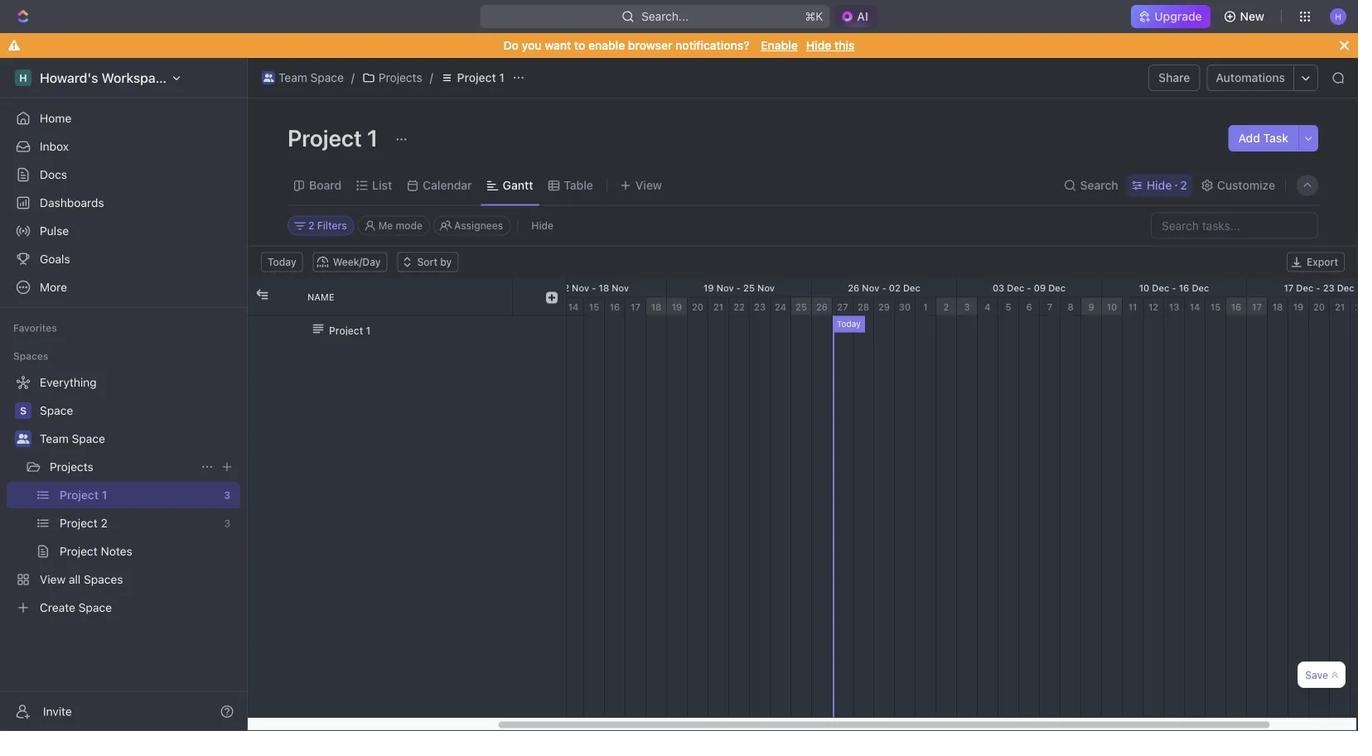 Task type: locate. For each thing, give the bounding box(es) containing it.
project 1 inside cell
[[329, 325, 371, 337]]

18 for 2nd 18 element from the left
[[1273, 302, 1283, 312]]

14 element right 13
[[1185, 298, 1206, 316]]

0 horizontal spatial 14
[[568, 302, 579, 312]]

hide button
[[525, 216, 560, 236]]

18 element down 17 dec - 23 dec element
[[1268, 298, 1289, 316]]

2 horizontal spatial 18
[[1273, 302, 1283, 312]]

17 element down 17 dec - 23 dec element
[[1247, 298, 1268, 316]]

2 20 from the left
[[1314, 302, 1325, 312]]

view inside sidebar navigation
[[40, 573, 66, 587]]

12
[[559, 283, 569, 293], [1149, 302, 1159, 312]]

0 horizontal spatial hide
[[532, 220, 554, 232]]

12 nov - 18 nov element
[[522, 279, 667, 297]]

hide
[[806, 39, 832, 52], [1147, 179, 1172, 192], [532, 220, 554, 232]]

0 horizontal spatial /
[[351, 71, 355, 85]]

0 horizontal spatial 22 element
[[729, 298, 750, 316]]

1 15 element from the left
[[584, 298, 605, 316]]

15 element right 13 element
[[1206, 298, 1227, 316]]

table
[[564, 179, 593, 192]]

10 up the 12 'element'
[[1139, 283, 1150, 293]]

sort by button
[[397, 252, 459, 272]]

docs
[[40, 168, 67, 182]]

 image
[[257, 289, 268, 300]]

25 right "24" element
[[796, 302, 807, 312]]

1 - from the left
[[592, 283, 596, 293]]

team space right user group image
[[279, 71, 344, 85]]

22 element down 19 nov - 25 nov element
[[729, 298, 750, 316]]

1 horizontal spatial 20
[[1314, 302, 1325, 312]]

1 18 element from the left
[[647, 298, 667, 316]]

28 element
[[854, 298, 874, 316]]

26
[[848, 283, 860, 293], [816, 302, 828, 312]]

0 horizontal spatial 16 element
[[605, 298, 626, 316]]

pulse
[[40, 224, 69, 238]]

1 vertical spatial team space link
[[40, 426, 237, 453]]

hide inside button
[[532, 220, 554, 232]]

1 inside cell
[[366, 325, 371, 337]]

 image inside the name row
[[546, 292, 558, 304]]

 image
[[546, 292, 558, 304]]

today down 27 element
[[837, 320, 861, 329]]

0 vertical spatial spaces
[[13, 351, 48, 362]]

column header
[[248, 279, 273, 315], [273, 279, 298, 315], [513, 279, 538, 315], [538, 279, 566, 315]]

2 dec from the left
[[1007, 283, 1025, 293]]

20 element
[[688, 298, 709, 316], [1310, 298, 1330, 316]]

0 vertical spatial projects
[[379, 71, 422, 85]]

25 inside 19 nov - 25 nov element
[[744, 283, 755, 293]]

2 vertical spatial 3
[[224, 518, 230, 530]]

calendar link
[[420, 174, 472, 197]]

12 inside 'element'
[[1149, 302, 1159, 312]]

1 vertical spatial today
[[837, 320, 861, 329]]

1 horizontal spatial 17 element
[[1247, 298, 1268, 316]]

everything
[[40, 376, 97, 390]]

1 horizontal spatial 20 element
[[1310, 298, 1330, 316]]

14 element down 12 nov - 18 nov
[[564, 298, 584, 316]]

0 horizontal spatial projects
[[50, 460, 93, 474]]

2 inside dropdown button
[[308, 220, 315, 232]]

projects
[[379, 71, 422, 85], [50, 460, 93, 474]]

1 horizontal spatial 14 element
[[1185, 298, 1206, 316]]

1 14 element from the left
[[564, 298, 584, 316]]

12 element
[[1144, 298, 1165, 316]]

4
[[985, 302, 991, 312]]

project 1 up project 2
[[60, 489, 107, 502]]

21 left the 22
[[714, 302, 724, 312]]

1 horizontal spatial /
[[430, 71, 433, 85]]

space inside "link"
[[40, 404, 73, 418]]

21 element down 17 dec - 23 dec
[[1330, 298, 1351, 316]]

share
[[1159, 71, 1191, 85]]

1 horizontal spatial team
[[279, 71, 307, 85]]

project 1 cell
[[298, 316, 513, 345]]

5 nov from the left
[[862, 283, 880, 293]]

tree inside sidebar navigation
[[7, 370, 240, 622]]

1 21 from the left
[[714, 302, 724, 312]]

0 vertical spatial 3
[[964, 302, 970, 312]]

0 horizontal spatial 21
[[714, 302, 724, 312]]

21 element left the 22
[[709, 298, 729, 316]]

16 down 12 nov - 18 nov element
[[610, 302, 620, 312]]

project 1 link down do
[[437, 68, 509, 88]]

2 14 element from the left
[[1185, 298, 1206, 316]]

16 element down 12 nov - 18 nov element
[[605, 298, 626, 316]]

0 horizontal spatial 14 element
[[564, 298, 584, 316]]

hide down gantt
[[532, 220, 554, 232]]

0 horizontal spatial 19
[[672, 302, 682, 312]]

nov inside "element"
[[862, 283, 880, 293]]

view for view
[[636, 179, 662, 192]]

27
[[837, 302, 849, 312]]

0 horizontal spatial 21 element
[[709, 298, 729, 316]]

enable
[[589, 39, 625, 52]]

3 column header from the left
[[513, 279, 538, 315]]

view right table
[[636, 179, 662, 192]]

4 nov from the left
[[758, 283, 775, 293]]

14 right 13 element
[[1190, 302, 1201, 312]]

20 for 1st 20 element from left
[[692, 302, 704, 312]]

1 vertical spatial 26
[[816, 302, 828, 312]]

notes
[[101, 545, 132, 559]]

4 - from the left
[[1027, 283, 1032, 293]]

03
[[993, 283, 1005, 293]]

2 - from the left
[[737, 283, 741, 293]]

4 column header from the left
[[538, 279, 566, 315]]

howard's workspace, , element
[[15, 70, 31, 86]]

17 down export button
[[1284, 283, 1294, 293]]

workspace
[[102, 70, 170, 86]]

dec inside "element"
[[903, 283, 921, 293]]

- for 02
[[882, 283, 887, 293]]

19 inside 19 nov - 25 nov element
[[704, 283, 714, 293]]

09
[[1034, 283, 1046, 293]]

project 1 down do
[[457, 71, 505, 85]]

dec
[[903, 283, 921, 293], [1007, 283, 1025, 293], [1049, 283, 1066, 293], [1152, 283, 1170, 293], [1192, 283, 1210, 293], [1297, 283, 1314, 293], [1338, 283, 1355, 293]]

16 element right 13 element
[[1227, 298, 1247, 316]]

0 vertical spatial 25
[[744, 283, 755, 293]]

1 horizontal spatial 18 element
[[1268, 298, 1289, 316]]

1 horizontal spatial 16
[[1179, 283, 1190, 293]]

0 vertical spatial hide
[[806, 39, 832, 52]]

17 element
[[626, 298, 647, 316], [1247, 298, 1268, 316]]

0 vertical spatial team space link
[[258, 68, 348, 88]]

22 element
[[729, 298, 750, 316], [1351, 298, 1359, 316]]

project 1 down name at the left top of page
[[329, 325, 371, 337]]

1 vertical spatial projects link
[[50, 454, 194, 481]]

1 horizontal spatial 14
[[1190, 302, 1201, 312]]

team right user group image
[[279, 71, 307, 85]]

view
[[636, 179, 662, 192], [40, 573, 66, 587]]

projects link
[[358, 68, 427, 88], [50, 454, 194, 481]]

26 for 26
[[816, 302, 828, 312]]

search
[[1081, 179, 1119, 192]]

23 left 24
[[754, 302, 766, 312]]

0 horizontal spatial 15
[[589, 302, 599, 312]]

hide for hide
[[532, 220, 554, 232]]

search button
[[1059, 174, 1124, 197]]

23 down export
[[1323, 283, 1335, 293]]

1 / from the left
[[351, 71, 355, 85]]

0 horizontal spatial projects link
[[50, 454, 194, 481]]

table link
[[561, 174, 593, 197]]

1 horizontal spatial projects link
[[358, 68, 427, 88]]

1 22 element from the left
[[729, 298, 750, 316]]

project inside project 2 link
[[60, 517, 98, 530]]

team space
[[279, 71, 344, 85], [40, 432, 105, 446]]

16
[[1179, 283, 1190, 293], [610, 302, 620, 312], [1231, 302, 1242, 312]]

home link
[[7, 105, 240, 132]]

space down view all spaces
[[79, 601, 112, 615]]

space down everything
[[40, 404, 73, 418]]

14 down 12 nov - 18 nov
[[568, 302, 579, 312]]

h inside 'element'
[[19, 72, 27, 84]]

17
[[1284, 283, 1294, 293], [631, 302, 641, 312], [1253, 302, 1262, 312]]

20 down 17 dec - 23 dec
[[1314, 302, 1325, 312]]

15 element down 12 nov - 18 nov element
[[584, 298, 605, 316]]

26 inside "element"
[[848, 283, 860, 293]]

1 14 from the left
[[568, 302, 579, 312]]

26 right the 25 element
[[816, 302, 828, 312]]

/
[[351, 71, 355, 85], [430, 71, 433, 85]]

gantt link
[[500, 174, 533, 197]]

1 down do
[[499, 71, 505, 85]]

sort by
[[417, 257, 452, 268]]

0 horizontal spatial 25
[[744, 283, 755, 293]]

0 horizontal spatial 15 element
[[584, 298, 605, 316]]

team space right user group icon
[[40, 432, 105, 446]]

1 horizontal spatial team space link
[[258, 68, 348, 88]]

- inside the 26 nov - 02 dec "element"
[[882, 283, 887, 293]]

10 for 10 dec - 16 dec
[[1139, 283, 1150, 293]]

1 dec from the left
[[903, 283, 921, 293]]

h inside dropdown button
[[1336, 11, 1342, 21]]

4 dec from the left
[[1152, 283, 1170, 293]]

project 1 link
[[437, 68, 509, 88], [60, 482, 217, 509]]

project notes
[[60, 545, 132, 559]]

 image inside the name row
[[257, 289, 268, 300]]

3 for 2
[[224, 518, 230, 530]]

export button
[[1287, 252, 1345, 272]]

2
[[1181, 179, 1188, 192], [308, 220, 315, 232], [944, 302, 949, 312], [101, 517, 108, 530]]

1 17 element from the left
[[626, 298, 647, 316]]

0 horizontal spatial 23
[[754, 302, 766, 312]]

howard's workspace
[[40, 70, 170, 86]]

27 element
[[833, 298, 854, 316]]

1 horizontal spatial h
[[1336, 11, 1342, 21]]

15 for first 15 element
[[589, 302, 599, 312]]

hide 2
[[1147, 179, 1188, 192]]

1 horizontal spatial 15
[[1211, 302, 1221, 312]]

1 vertical spatial h
[[19, 72, 27, 84]]

1 vertical spatial team space
[[40, 432, 105, 446]]

- for 09
[[1027, 283, 1032, 293]]

0 horizontal spatial h
[[19, 72, 27, 84]]

-
[[592, 283, 596, 293], [737, 283, 741, 293], [882, 283, 887, 293], [1027, 283, 1032, 293], [1172, 283, 1177, 293], [1317, 283, 1321, 293]]

16 up 13 element
[[1179, 283, 1190, 293]]

- inside '10 dec - 16 dec' element
[[1172, 283, 1177, 293]]

26 for 26 nov - 02 dec
[[848, 283, 860, 293]]

21 down 17 dec - 23 dec
[[1335, 302, 1345, 312]]

6 dec from the left
[[1297, 283, 1314, 293]]

2 column header from the left
[[273, 279, 298, 315]]

1 15 from the left
[[589, 302, 599, 312]]

1 horizontal spatial spaces
[[84, 573, 123, 587]]

1 nov from the left
[[572, 283, 589, 293]]

2 17 element from the left
[[1247, 298, 1268, 316]]

1 horizontal spatial 15 element
[[1206, 298, 1227, 316]]

1 vertical spatial 12
[[1149, 302, 1159, 312]]

1 horizontal spatial projects
[[379, 71, 422, 85]]

1 horizontal spatial 19
[[704, 283, 714, 293]]

29
[[879, 302, 890, 312]]

inbox link
[[7, 133, 240, 160]]

5
[[1006, 302, 1012, 312]]

do you want to enable browser notifications? enable hide this
[[504, 39, 855, 52]]

upgrade link
[[1132, 5, 1211, 28]]

mode
[[396, 220, 423, 232]]

1 vertical spatial view
[[40, 573, 66, 587]]

12 for 12
[[1149, 302, 1159, 312]]

- inside 17 dec - 23 dec element
[[1317, 283, 1321, 293]]

1 up project 2
[[102, 489, 107, 502]]

sidebar navigation
[[0, 58, 251, 732]]

0 vertical spatial h
[[1336, 11, 1342, 21]]

hide right search
[[1147, 179, 1172, 192]]

10 for 10
[[1107, 302, 1118, 312]]

team space inside sidebar navigation
[[40, 432, 105, 446]]

15 element
[[584, 298, 605, 316], [1206, 298, 1227, 316]]

want
[[545, 39, 571, 52]]

0 horizontal spatial 18 element
[[647, 298, 667, 316]]

inbox
[[40, 140, 69, 153]]

project inside "project 1" cell
[[329, 325, 363, 337]]

1 horizontal spatial 26
[[848, 283, 860, 293]]

0 horizontal spatial team
[[40, 432, 69, 446]]

19 element
[[667, 298, 688, 316], [1289, 298, 1310, 316]]

3 nov from the left
[[717, 283, 734, 293]]

25 up the 22
[[744, 283, 755, 293]]

22 element down 17 dec - 23 dec
[[1351, 298, 1359, 316]]

1 horizontal spatial 22 element
[[1351, 298, 1359, 316]]

0 horizontal spatial today
[[268, 257, 296, 268]]

15 right 13 element
[[1211, 302, 1221, 312]]

23 element
[[750, 298, 771, 316]]

view button
[[614, 174, 668, 197]]

- inside 19 nov - 25 nov element
[[737, 283, 741, 293]]

20 element left the 22
[[688, 298, 709, 316]]

25
[[744, 283, 755, 293], [796, 302, 807, 312]]

0 vertical spatial view
[[636, 179, 662, 192]]

- for 18
[[592, 283, 596, 293]]

0 horizontal spatial 26
[[816, 302, 828, 312]]

7 dec from the left
[[1338, 283, 1355, 293]]

1 horizontal spatial view
[[636, 179, 662, 192]]

20 element down 17 dec - 23 dec
[[1310, 298, 1330, 316]]

0 horizontal spatial 12
[[559, 283, 569, 293]]

1 horizontal spatial 17
[[1253, 302, 1262, 312]]

name row
[[248, 279, 566, 316]]

2 left customize button
[[1181, 179, 1188, 192]]

2 left the 'filters'
[[308, 220, 315, 232]]

24
[[775, 302, 787, 312]]

19 element down 17 dec - 23 dec element
[[1289, 298, 1310, 316]]

14 element
[[564, 298, 584, 316], [1185, 298, 1206, 316]]

1 19 element from the left
[[667, 298, 688, 316]]

15 down 12 nov - 18 nov
[[589, 302, 599, 312]]

team space link
[[258, 68, 348, 88], [40, 426, 237, 453]]

10 left 11
[[1107, 302, 1118, 312]]

20 left the 22
[[692, 302, 704, 312]]

space down the space "link"
[[72, 432, 105, 446]]

1 vertical spatial hide
[[1147, 179, 1172, 192]]

s
[[20, 405, 27, 417]]

0 vertical spatial today
[[268, 257, 296, 268]]

pulse link
[[7, 218, 240, 245]]

team right user group icon
[[40, 432, 69, 446]]

today
[[268, 257, 296, 268], [837, 320, 861, 329]]

1 horizontal spatial 21 element
[[1330, 298, 1351, 316]]

add
[[1239, 131, 1261, 145]]

12 right 11 element
[[1149, 302, 1159, 312]]

view left all
[[40, 573, 66, 587]]

tree containing everything
[[7, 370, 240, 622]]

1 20 from the left
[[692, 302, 704, 312]]

tree
[[7, 370, 240, 622]]

0 horizontal spatial view
[[40, 573, 66, 587]]

15 for 2nd 15 element from left
[[1211, 302, 1221, 312]]

10 element
[[1102, 298, 1123, 316]]

6 - from the left
[[1317, 283, 1321, 293]]

project 1 up the board
[[288, 124, 383, 151]]

1 down 'name' column header
[[366, 325, 371, 337]]

1 horizontal spatial team space
[[279, 71, 344, 85]]

spaces down favorites
[[13, 351, 48, 362]]

1 horizontal spatial 21
[[1335, 302, 1345, 312]]

nov for 12
[[572, 283, 589, 293]]

project 1 link up project 2 link
[[60, 482, 217, 509]]

spaces right all
[[84, 573, 123, 587]]

filters
[[317, 220, 347, 232]]

16 right 13 element
[[1231, 302, 1242, 312]]

17 down 12 nov - 18 nov element
[[631, 302, 641, 312]]

1 vertical spatial 3
[[224, 490, 230, 501]]

2 horizontal spatial hide
[[1147, 179, 1172, 192]]

0 vertical spatial projects link
[[358, 68, 427, 88]]

all
[[69, 573, 81, 587]]

18 element down 12 nov - 18 nov element
[[647, 298, 667, 316]]

2 up project notes
[[101, 517, 108, 530]]

0 vertical spatial 10
[[1139, 283, 1150, 293]]

3 - from the left
[[882, 283, 887, 293]]

1 vertical spatial projects
[[50, 460, 93, 474]]

team inside sidebar navigation
[[40, 432, 69, 446]]

18
[[599, 283, 609, 293], [651, 302, 662, 312], [1273, 302, 1283, 312]]

12 down hide button
[[559, 283, 569, 293]]

space right user group image
[[311, 71, 344, 85]]

21 element
[[709, 298, 729, 316], [1330, 298, 1351, 316]]

2 18 element from the left
[[1268, 298, 1289, 316]]

1 horizontal spatial 16 element
[[1227, 298, 1247, 316]]

nov
[[572, 283, 589, 293], [612, 283, 629, 293], [717, 283, 734, 293], [758, 283, 775, 293], [862, 283, 880, 293]]

week/day button
[[313, 252, 388, 272]]

5 - from the left
[[1172, 283, 1177, 293]]

3 for 1
[[224, 490, 230, 501]]

16 element
[[605, 298, 626, 316], [1227, 298, 1247, 316]]

space link
[[40, 398, 237, 424]]

view for view all spaces
[[40, 573, 66, 587]]

team
[[279, 71, 307, 85], [40, 432, 69, 446]]

14 for first 14 element from right
[[1190, 302, 1201, 312]]

project 1
[[457, 71, 505, 85], [288, 124, 383, 151], [329, 325, 371, 337], [60, 489, 107, 502]]

21
[[714, 302, 724, 312], [1335, 302, 1345, 312]]

17 down 17 dec - 23 dec element
[[1253, 302, 1262, 312]]

0 horizontal spatial 17 element
[[626, 298, 647, 316]]

1 horizontal spatial project 1 link
[[437, 68, 509, 88]]

me mode button
[[358, 216, 430, 236]]

customize
[[1218, 179, 1276, 192]]

10
[[1139, 283, 1150, 293], [1107, 302, 1118, 312]]

- inside 12 nov - 18 nov element
[[592, 283, 596, 293]]

1 horizontal spatial 19 element
[[1289, 298, 1310, 316]]

1 horizontal spatial 10
[[1139, 283, 1150, 293]]

03 dec - 09 dec element
[[957, 279, 1102, 297]]

0 horizontal spatial spaces
[[13, 351, 48, 362]]

2 21 element from the left
[[1330, 298, 1351, 316]]

1 right 30 element
[[924, 302, 928, 312]]

0 horizontal spatial 20
[[692, 302, 704, 312]]

0 horizontal spatial 17
[[631, 302, 641, 312]]

0 vertical spatial 12
[[559, 283, 569, 293]]

1 horizontal spatial 12
[[1149, 302, 1159, 312]]

19 element left the 22
[[667, 298, 688, 316]]

2 nov from the left
[[612, 283, 629, 293]]

- inside 03 dec - 09 dec element
[[1027, 283, 1032, 293]]

today down 2 filters dropdown button
[[268, 257, 296, 268]]

17 element down 12 nov - 18 nov element
[[626, 298, 647, 316]]

26 up 28
[[848, 283, 860, 293]]

invite
[[43, 705, 72, 719]]

18 element
[[647, 298, 667, 316], [1268, 298, 1289, 316]]

0 vertical spatial 26
[[848, 283, 860, 293]]

0 horizontal spatial 19 element
[[667, 298, 688, 316]]

create
[[40, 601, 75, 615]]

0 horizontal spatial 20 element
[[688, 298, 709, 316]]

2 15 from the left
[[1211, 302, 1221, 312]]

1 vertical spatial project 1 link
[[60, 482, 217, 509]]

hide left this
[[806, 39, 832, 52]]

2 14 from the left
[[1190, 302, 1201, 312]]

view inside button
[[636, 179, 662, 192]]



Task type: describe. For each thing, give the bounding box(es) containing it.
dashboards link
[[7, 190, 240, 216]]

⌘k
[[805, 10, 823, 23]]

dashboards
[[40, 196, 104, 210]]

docs link
[[7, 162, 240, 188]]

goals
[[40, 252, 70, 266]]

task
[[1264, 131, 1289, 145]]

17 dec - 23 dec
[[1284, 283, 1355, 293]]

name column header
[[298, 279, 513, 315]]

1 vertical spatial spaces
[[84, 573, 123, 587]]

notifications?
[[676, 39, 750, 52]]

week/day
[[333, 257, 381, 268]]

22 element containing 22
[[729, 298, 750, 316]]

0 horizontal spatial project 1 link
[[60, 482, 217, 509]]

0 vertical spatial 23
[[1323, 283, 1335, 293]]

1 column header from the left
[[248, 279, 273, 315]]

18 for first 18 element from left
[[651, 302, 662, 312]]

more button
[[7, 274, 240, 301]]

assignees button
[[434, 216, 511, 236]]

10 dec - 16 dec element
[[1102, 279, 1247, 297]]

- for 23
[[1317, 283, 1321, 293]]

24 element
[[771, 298, 792, 316]]

goals link
[[7, 246, 240, 273]]

everything link
[[7, 370, 237, 396]]

14 for 1st 14 element
[[568, 302, 579, 312]]

1 16 element from the left
[[605, 298, 626, 316]]

enable
[[761, 39, 798, 52]]

sort
[[417, 257, 438, 268]]

2 right 30 element
[[944, 302, 949, 312]]

2 inside tree
[[101, 517, 108, 530]]

gantt
[[503, 179, 533, 192]]

board link
[[306, 174, 342, 197]]

02
[[889, 283, 901, 293]]

7
[[1048, 302, 1053, 312]]

9
[[1089, 302, 1095, 312]]

11 element
[[1123, 298, 1144, 316]]

new button
[[1217, 3, 1275, 30]]

26 nov - 02 dec element
[[812, 279, 957, 297]]

2 19 element from the left
[[1289, 298, 1310, 316]]

project inside project notes link
[[60, 545, 98, 559]]

2 21 from the left
[[1335, 302, 1345, 312]]

1 horizontal spatial hide
[[806, 39, 832, 52]]

more
[[40, 281, 67, 294]]

1 vertical spatial 23
[[754, 302, 766, 312]]

project 1 - 0.00% row
[[248, 316, 566, 345]]

Search tasks... text field
[[1152, 213, 1318, 238]]

to
[[574, 39, 585, 52]]

nov for 26
[[862, 283, 880, 293]]

2 15 element from the left
[[1206, 298, 1227, 316]]

ai
[[857, 10, 868, 23]]

12 nov - 18 nov
[[559, 283, 629, 293]]

28
[[858, 302, 870, 312]]

hide for hide 2
[[1147, 179, 1172, 192]]

19 nov - 25 nov element
[[667, 279, 812, 297]]

me mode
[[379, 220, 423, 232]]

projects inside tree
[[50, 460, 93, 474]]

project 2
[[60, 517, 108, 530]]

0 vertical spatial team
[[279, 71, 307, 85]]

6
[[1026, 302, 1032, 312]]

2 16 element from the left
[[1227, 298, 1247, 316]]

0 horizontal spatial 18
[[599, 283, 609, 293]]

1 up list link
[[367, 124, 378, 151]]

0 vertical spatial project 1 link
[[437, 68, 509, 88]]

project 1 inside sidebar navigation
[[60, 489, 107, 502]]

add task
[[1239, 131, 1289, 145]]

30 element
[[895, 298, 916, 316]]

ai button
[[834, 5, 878, 28]]

upgrade
[[1155, 10, 1202, 23]]

this
[[835, 39, 855, 52]]

browser
[[628, 39, 673, 52]]

project 1 tree grid
[[248, 279, 566, 718]]

2 20 element from the left
[[1310, 298, 1330, 316]]

22
[[734, 302, 745, 312]]

space, , element
[[15, 403, 31, 419]]

board
[[309, 179, 342, 192]]

howard's
[[40, 70, 98, 86]]

2 horizontal spatial 16
[[1231, 302, 1242, 312]]

- for 25
[[737, 283, 741, 293]]

2 / from the left
[[430, 71, 433, 85]]

2 horizontal spatial 19
[[1294, 302, 1304, 312]]

8
[[1068, 302, 1074, 312]]

25 element
[[792, 298, 812, 316]]

2 filters button
[[288, 216, 355, 236]]

favorites
[[13, 322, 57, 334]]

3 dec from the left
[[1049, 283, 1066, 293]]

by
[[440, 257, 452, 268]]

project notes link
[[60, 539, 237, 565]]

0 vertical spatial team space
[[279, 71, 344, 85]]

today inside button
[[268, 257, 296, 268]]

automations
[[1216, 71, 1286, 85]]

30
[[899, 302, 911, 312]]

19 nov - 25 nov
[[704, 283, 775, 293]]

create space link
[[7, 595, 237, 622]]

1 horizontal spatial 25
[[796, 302, 807, 312]]

5 dec from the left
[[1192, 283, 1210, 293]]

- for 16
[[1172, 283, 1177, 293]]

view button
[[614, 166, 668, 205]]

new
[[1241, 10, 1265, 23]]

26 nov - 02 dec
[[848, 283, 921, 293]]

today button
[[261, 252, 303, 272]]

1 21 element from the left
[[709, 298, 729, 316]]

13 element
[[1165, 298, 1185, 316]]

week/day button
[[313, 252, 388, 272]]

me
[[379, 220, 393, 232]]

create space
[[40, 601, 112, 615]]

nov for 19
[[717, 283, 734, 293]]

13
[[1169, 302, 1180, 312]]

user group image
[[263, 74, 274, 82]]

assignees
[[454, 220, 503, 232]]

17 dec - 23 dec element
[[1247, 279, 1359, 297]]

user group image
[[17, 434, 29, 444]]

customize button
[[1196, 174, 1281, 197]]

h button
[[1325, 3, 1352, 30]]

add task button
[[1229, 125, 1299, 152]]

favorites button
[[7, 318, 64, 338]]

1 20 element from the left
[[688, 298, 709, 316]]

20 for 2nd 20 element
[[1314, 302, 1325, 312]]

1 horizontal spatial today
[[837, 320, 861, 329]]

2 filters
[[308, 220, 347, 232]]

10 dec - 16 dec
[[1139, 283, 1210, 293]]

you
[[522, 39, 542, 52]]

2 horizontal spatial 17
[[1284, 283, 1294, 293]]

29 element
[[874, 298, 895, 316]]

name
[[308, 292, 335, 303]]

1 inside tree
[[102, 489, 107, 502]]

0 horizontal spatial team space link
[[40, 426, 237, 453]]

view all spaces link
[[7, 567, 237, 593]]

share button
[[1149, 65, 1201, 91]]

0 horizontal spatial 16
[[610, 302, 620, 312]]

search...
[[641, 10, 689, 23]]

12 for 12 nov - 18 nov
[[559, 283, 569, 293]]

26 element
[[812, 298, 833, 316]]

list link
[[369, 174, 392, 197]]

2 22 element from the left
[[1351, 298, 1359, 316]]



Task type: vqa. For each thing, say whether or not it's contained in the screenshot.
'Search apps…' field
no



